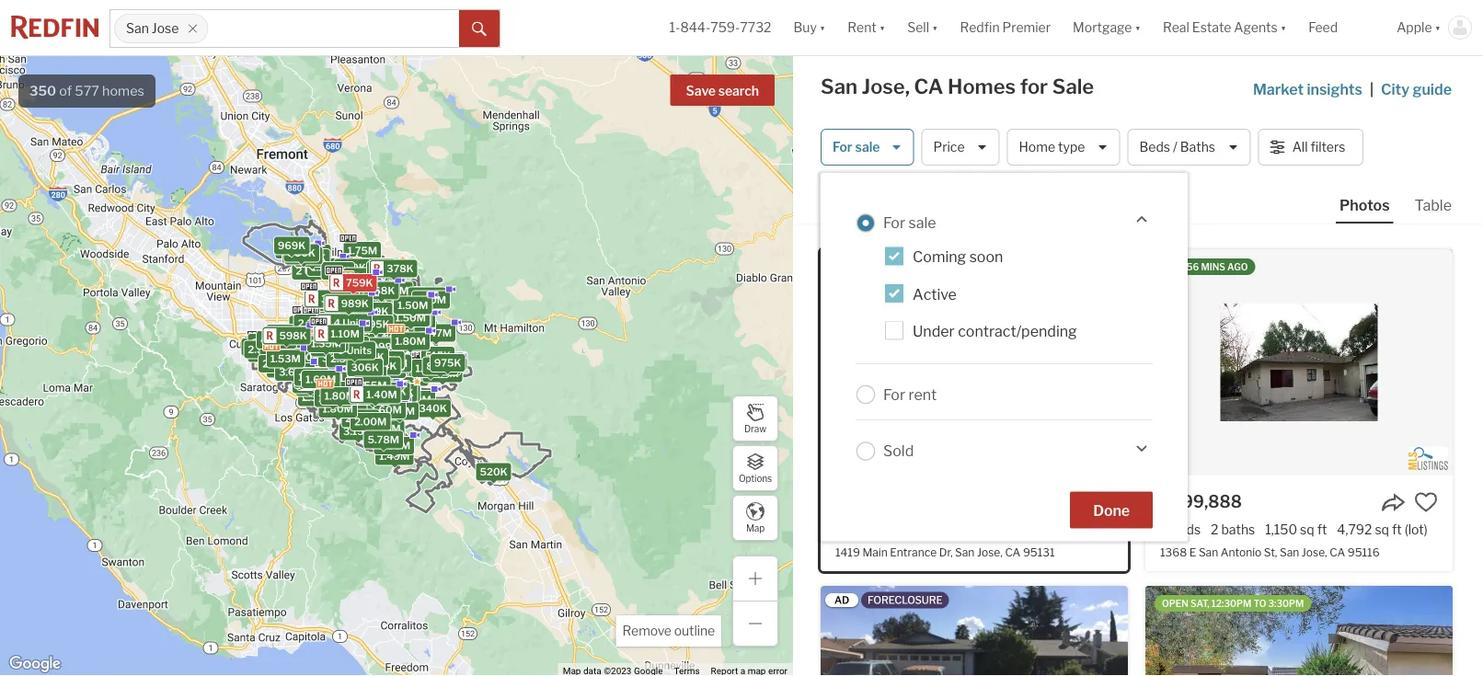 Task type: vqa. For each thing, say whether or not it's contained in the screenshot.
housing
no



Task type: describe. For each thing, give the bounding box(es) containing it.
save search
[[686, 83, 759, 99]]

1368 e san antonio st, san jose, ca 95116
[[1160, 546, 1380, 559]]

1 horizontal spatial 288k
[[363, 286, 390, 298]]

favorite button image for favorite button checkbox
[[1414, 491, 1438, 514]]

350 of 577 homes
[[29, 83, 144, 99]]

1 vertical spatial 1.30m
[[375, 398, 405, 410]]

650k
[[366, 357, 394, 369]]

2.70m up 600k
[[293, 319, 325, 331]]

1 vertical spatial 1.95m
[[290, 350, 320, 362]]

2.80m
[[262, 358, 295, 370]]

0 vertical spatial 680k
[[338, 262, 366, 274]]

430k
[[355, 353, 383, 365]]

695k
[[379, 377, 407, 389]]

2.90m
[[334, 350, 366, 362]]

mortgage ▾
[[1073, 20, 1141, 35]]

1.28m
[[334, 273, 364, 285]]

0 horizontal spatial 689k
[[338, 340, 365, 351]]

of
[[59, 83, 72, 99]]

active
[[913, 285, 957, 303]]

coming soon
[[913, 248, 1003, 266]]

1 vertical spatial 1.69m
[[306, 373, 336, 385]]

rent ▾ button
[[848, 0, 886, 55]]

0 vertical spatial 1.05m
[[352, 268, 383, 280]]

0 horizontal spatial 577
[[75, 83, 99, 99]]

0 vertical spatial 1.25m
[[402, 317, 432, 329]]

1 horizontal spatial jose,
[[977, 546, 1003, 559]]

2.12m
[[320, 386, 349, 397]]

favorite button checkbox
[[1090, 491, 1114, 514]]

1 vertical spatial 1.65m
[[331, 348, 361, 360]]

1 horizontal spatial 3.00m
[[330, 346, 363, 358]]

1.99m
[[413, 363, 443, 375]]

1 vertical spatial 349k
[[365, 364, 392, 376]]

rent
[[848, 20, 877, 35]]

submit search image
[[472, 22, 487, 37]]

0 horizontal spatial 378k
[[288, 248, 315, 260]]

520k
[[480, 466, 508, 478]]

306k
[[351, 362, 379, 374]]

for inside the for sale button
[[833, 139, 853, 155]]

2 800k from the top
[[371, 316, 399, 328]]

beds
[[1172, 522, 1201, 537]]

1 vertical spatial 2.39m
[[331, 353, 362, 365]]

save search button
[[670, 75, 775, 106]]

outline
[[674, 623, 715, 639]]

2 vertical spatial 680k
[[314, 339, 343, 351]]

0 vertical spatial 1.48m
[[338, 346, 368, 358]]

4,792 sq ft (lot)
[[1338, 522, 1428, 537]]

1 vertical spatial 680k
[[360, 296, 388, 308]]

city
[[1381, 80, 1410, 98]]

san right st,
[[1280, 546, 1300, 559]]

favorite button checkbox
[[1414, 491, 1438, 514]]

0 horizontal spatial 570k
[[270, 328, 298, 340]]

600k
[[301, 337, 330, 349]]

1 horizontal spatial 1.09m
[[348, 311, 379, 323]]

2 horizontal spatial 3.00m
[[378, 440, 411, 452]]

0 vertical spatial 1.30m
[[316, 312, 347, 324]]

previous button image
[[836, 354, 854, 372]]

dialog containing for sale
[[821, 173, 1188, 541]]

homes
[[102, 83, 144, 99]]

beds
[[1140, 139, 1171, 155]]

sell ▾
[[908, 20, 938, 35]]

340k
[[419, 403, 447, 415]]

1 vertical spatial 949k
[[361, 305, 389, 317]]

0 vertical spatial 1.70m
[[299, 320, 329, 332]]

photo of 1122 strayer dr, san jose, ca 95129 image
[[1146, 586, 1453, 676]]

|
[[1370, 80, 1374, 98]]

385k
[[389, 386, 416, 398]]

1 vertical spatial 1.55m
[[357, 379, 387, 391]]

0 horizontal spatial ca
[[914, 74, 944, 99]]

for sale button
[[821, 129, 914, 166]]

buy ▾ button
[[794, 0, 826, 55]]

1 vertical spatial 3.20m
[[301, 376, 333, 388]]

1 horizontal spatial 1.69m
[[403, 323, 433, 335]]

500k
[[399, 300, 428, 312]]

0 vertical spatial open
[[874, 261, 901, 272]]

215k
[[279, 244, 305, 256]]

0 horizontal spatial 1.90m
[[298, 371, 329, 383]]

ad region
[[821, 586, 1128, 676]]

san right e
[[1199, 546, 1219, 559]]

mortgage
[[1073, 20, 1132, 35]]

1 horizontal spatial 1.53m
[[380, 380, 410, 392]]

▾ for buy ▾
[[820, 20, 826, 35]]

1 vertical spatial for
[[883, 214, 906, 232]]

3 beds
[[1160, 522, 1201, 537]]

534k
[[369, 361, 397, 372]]

0 horizontal spatial 850k
[[331, 311, 359, 323]]

1 vertical spatial 440k
[[376, 384, 404, 396]]

540k
[[337, 340, 365, 352]]

sq for 1,150
[[1300, 522, 1315, 537]]

548k
[[270, 328, 298, 340]]

photo of 1368 e san antonio st, san jose, ca 95116 image
[[1146, 249, 1453, 476]]

0 vertical spatial 1.39m
[[333, 271, 363, 283]]

1.03m
[[311, 261, 342, 273]]

2 vertical spatial 1.39m
[[327, 375, 358, 387]]

map region
[[0, 10, 987, 676]]

1.29m
[[397, 312, 427, 324]]

2 horizontal spatial ca
[[1330, 546, 1346, 559]]

0 horizontal spatial sat,
[[903, 261, 922, 272]]

12:30pm
[[1212, 598, 1252, 609]]

1,150
[[1266, 522, 1298, 537]]

2 vertical spatial for
[[883, 386, 906, 404]]

2.70m up 970k
[[309, 315, 341, 327]]

329k
[[348, 352, 375, 364]]

real estate agents ▾ button
[[1152, 0, 1298, 55]]

725k
[[351, 395, 378, 407]]

0 horizontal spatial 799k
[[319, 329, 346, 341]]

0 vertical spatial 949k
[[371, 275, 399, 287]]

1 horizontal spatial 1.95m
[[347, 271, 378, 283]]

remove outline button
[[616, 616, 722, 647]]

1 horizontal spatial 577
[[821, 192, 845, 207]]

apple ▾
[[1397, 20, 1441, 35]]

ft for 1,150 sq ft
[[1318, 522, 1327, 537]]

745k
[[315, 342, 342, 354]]

2 horizontal spatial jose,
[[1302, 546, 1328, 559]]

0 vertical spatial 349k
[[348, 350, 376, 362]]

1.11m
[[360, 353, 386, 365]]

1 vertical spatial 1.05m
[[345, 282, 375, 294]]

2.99m
[[418, 361, 450, 373]]

mlslistings inc. (mlslistings) image
[[1409, 447, 1449, 470]]

760k
[[332, 300, 359, 312]]

0 vertical spatial 495k
[[370, 361, 398, 373]]

3d
[[1003, 261, 1016, 272]]

san right dr,
[[955, 546, 975, 559]]

feed
[[1309, 20, 1338, 35]]

0 vertical spatial 938k
[[365, 310, 393, 322]]

all filters button
[[1259, 129, 1364, 166]]

estate
[[1193, 20, 1232, 35]]

remove san jose image
[[187, 23, 198, 34]]

filters
[[1311, 139, 1346, 155]]

844-
[[680, 20, 711, 35]]

729k
[[303, 373, 330, 385]]

done button
[[1070, 492, 1153, 528]]

0 vertical spatial 2.39m
[[298, 317, 330, 329]]

5.78m
[[368, 434, 399, 446]]

done
[[1093, 502, 1130, 520]]

san left jose
[[126, 21, 149, 36]]

7.80m
[[290, 352, 322, 363]]

0 horizontal spatial 599k
[[317, 337, 345, 349]]

449k
[[362, 285, 390, 297]]

map
[[746, 523, 765, 534]]

1 horizontal spatial 599k
[[368, 345, 396, 357]]

1 horizontal spatial 1.70m
[[338, 385, 368, 397]]

1 vertical spatial 3.40m
[[427, 368, 459, 380]]

ft for 4,792 sq ft (lot)
[[1392, 522, 1402, 537]]

1 vertical spatial 1.00m
[[331, 328, 362, 340]]

985k
[[389, 389, 417, 401]]

969k
[[278, 240, 306, 252]]

630k
[[296, 379, 324, 391]]

san jose, ca homes for sale
[[821, 74, 1094, 99]]

favorite button image for favorite button option
[[1090, 491, 1114, 514]]

319k
[[351, 353, 377, 365]]

home type button
[[1007, 129, 1120, 166]]

1 vertical spatial 1.39m
[[339, 303, 370, 315]]

sale
[[1053, 74, 1094, 99]]

1-844-759-7732
[[670, 20, 772, 35]]

1 horizontal spatial 850k
[[383, 302, 411, 314]]

645k
[[355, 368, 383, 380]]

1 vertical spatial 1.25m
[[380, 375, 410, 386]]

3.66m
[[279, 366, 311, 378]]

type
[[1058, 139, 1085, 155]]

768k
[[368, 285, 395, 297]]

989k
[[341, 298, 369, 310]]

2 horizontal spatial 2.30m
[[369, 423, 401, 435]]

0 vertical spatial 690k
[[336, 317, 364, 329]]

2.45m
[[323, 341, 355, 353]]

1 vertical spatial 2.95m
[[303, 318, 335, 330]]

▾ for apple ▾
[[1435, 20, 1441, 35]]

1 horizontal spatial ca
[[1005, 546, 1021, 559]]

sell ▾ button
[[897, 0, 949, 55]]

0 horizontal spatial 690k
[[294, 348, 322, 359]]

1.13m
[[380, 285, 409, 297]]

photo of 1419 main entrance dr, san jose, ca 95131 image
[[821, 249, 1128, 476]]

0 horizontal spatial 765k
[[358, 312, 386, 324]]

0 vertical spatial 1.55m
[[345, 314, 375, 326]]

options
[[739, 473, 772, 484]]

2 vertical spatial 2.95m
[[328, 361, 360, 373]]

0 vertical spatial 440k
[[356, 351, 384, 363]]

▾ for sell ▾
[[932, 20, 938, 35]]

0 horizontal spatial 1.09m
[[308, 307, 339, 319]]

5 ▾ from the left
[[1281, 20, 1287, 35]]

mins
[[1201, 261, 1226, 272]]



Task type: locate. For each thing, give the bounding box(es) containing it.
for
[[1020, 74, 1048, 99]]

4 ▾ from the left
[[1135, 20, 1141, 35]]

remove
[[623, 623, 672, 639]]

open right redfin
[[874, 261, 901, 272]]

0 vertical spatial for
[[833, 139, 853, 155]]

sale inside dialog
[[909, 214, 936, 232]]

sold
[[883, 442, 914, 460]]

2 favorite button image from the left
[[1414, 491, 1438, 514]]

350
[[29, 83, 56, 99]]

mortgage ▾ button
[[1073, 0, 1141, 55]]

970k
[[307, 329, 335, 341]]

558k
[[360, 299, 388, 311]]

1.70m up 2.25m
[[338, 385, 368, 397]]

1 ▾ from the left
[[820, 20, 826, 35]]

0 vertical spatial 1.65m
[[346, 309, 376, 321]]

1 horizontal spatial 689k
[[377, 335, 405, 347]]

1 vertical spatial 495k
[[379, 384, 406, 396]]

1.25m up 295k
[[380, 375, 410, 386]]

1.17m
[[380, 358, 408, 370]]

sat,
[[903, 261, 922, 272], [1191, 598, 1210, 609]]

3
[[321, 293, 328, 305], [305, 315, 312, 327], [334, 318, 341, 330], [338, 324, 345, 336], [359, 365, 366, 377], [1160, 522, 1169, 537]]

$899,888
[[1160, 491, 1242, 512]]

sat, left 1pm
[[903, 261, 922, 272]]

225k
[[298, 252, 325, 264]]

950k
[[377, 306, 405, 318]]

1 vertical spatial open
[[1162, 598, 1189, 609]]

1 vertical spatial 1.02m
[[324, 323, 354, 335]]

1.75m up 566k
[[348, 245, 377, 257]]

real estate agents ▾ link
[[1163, 0, 1287, 55]]

1 horizontal spatial 2.30m
[[321, 349, 353, 361]]

map button
[[733, 495, 779, 541]]

0 vertical spatial 570k
[[270, 328, 298, 340]]

2.94m
[[332, 336, 364, 348]]

1 vertical spatial 577
[[821, 192, 845, 207]]

0 vertical spatial 799k
[[319, 329, 346, 341]]

1.96m down 729k on the bottom of the page
[[307, 385, 338, 397]]

0 vertical spatial 1.75m
[[348, 245, 377, 257]]

▾ for rent ▾
[[880, 20, 886, 35]]

dialog
[[821, 173, 1188, 541]]

sat, left 12:30pm at the bottom
[[1191, 598, 1210, 609]]

ft left (lot) on the bottom
[[1392, 522, 1402, 537]]

redfin premier
[[960, 20, 1051, 35]]

sq right 4,792
[[1375, 522, 1390, 537]]

1.70m up 600k
[[299, 320, 329, 332]]

▾
[[820, 20, 826, 35], [880, 20, 886, 35], [932, 20, 938, 35], [1135, 20, 1141, 35], [1281, 20, 1287, 35], [1435, 20, 1441, 35]]

0 horizontal spatial 1.02m
[[289, 250, 319, 262]]

real
[[1163, 20, 1190, 35]]

973k
[[367, 316, 394, 328]]

open sat, 12:30pm to 3:30pm
[[1162, 598, 1304, 609]]

0 vertical spatial sale
[[855, 139, 880, 155]]

1 horizontal spatial sat,
[[1191, 598, 1210, 609]]

577 down the for sale button
[[821, 192, 845, 207]]

1 vertical spatial sale
[[909, 214, 936, 232]]

price
[[934, 139, 965, 155]]

2.39m up 600k
[[298, 317, 330, 329]]

▾ right the rent at right
[[880, 20, 886, 35]]

2.60m
[[318, 350, 350, 362]]

1.80m
[[326, 310, 357, 322], [342, 314, 373, 326], [294, 328, 325, 340], [395, 335, 426, 347], [330, 346, 361, 358], [334, 349, 365, 361], [298, 374, 329, 385], [325, 390, 355, 402], [323, 403, 353, 415]]

1.05m up 989k
[[345, 282, 375, 294]]

jose
[[152, 21, 179, 36]]

buy
[[794, 20, 817, 35]]

▾ right buy
[[820, 20, 826, 35]]

0 vertical spatial 1.90m
[[338, 306, 369, 318]]

0 horizontal spatial favorite button image
[[1090, 491, 1114, 514]]

1 vertical spatial 765k
[[429, 361, 456, 373]]

759k
[[346, 277, 373, 289]]

3d walkthrough
[[1003, 261, 1093, 272]]

1 800k from the top
[[371, 264, 399, 276]]

0 horizontal spatial 3.40m
[[322, 353, 355, 365]]

e
[[1190, 546, 1197, 559]]

▾ for mortgage ▾
[[1135, 20, 1141, 35]]

780k
[[369, 316, 397, 328]]

865k
[[436, 355, 464, 367]]

ca left homes
[[914, 74, 944, 99]]

825k
[[362, 303, 389, 315]]

0 horizontal spatial 2.39m
[[298, 317, 330, 329]]

845k
[[426, 360, 454, 372]]

0 vertical spatial 288k
[[300, 248, 327, 260]]

6 ▾ from the left
[[1435, 20, 1441, 35]]

contract/pending
[[958, 322, 1077, 340]]

0 vertical spatial 765k
[[358, 312, 386, 324]]

1 horizontal spatial to
[[1254, 598, 1267, 609]]

ca left "95131"
[[1005, 546, 1021, 559]]

570k up 2.25m
[[336, 380, 364, 392]]

0 vertical spatial 2.95m
[[322, 297, 354, 309]]

sq right 1,150
[[1300, 522, 1315, 537]]

ca
[[914, 74, 944, 99], [1005, 546, 1021, 559], [1330, 546, 1346, 559]]

1.65m
[[346, 309, 376, 321], [331, 348, 361, 360], [382, 406, 413, 418]]

sq for 4,792
[[1375, 522, 1390, 537]]

360k
[[288, 247, 316, 259]]

0 horizontal spatial 3.00m
[[245, 342, 278, 354]]

690k
[[336, 317, 364, 329], [294, 348, 322, 359]]

▾ right mortgage
[[1135, 20, 1141, 35]]

1419 main entrance dr, san jose, ca 95131
[[836, 546, 1055, 559]]

sale up the "coming"
[[909, 214, 936, 232]]

1 horizontal spatial 378k
[[387, 263, 414, 275]]

1368
[[1160, 546, 1187, 559]]

0 vertical spatial 1.96m
[[317, 364, 348, 376]]

1 horizontal spatial 1.90m
[[338, 306, 369, 318]]

san down the rent at right
[[821, 74, 858, 99]]

700k
[[315, 339, 343, 351]]

598k
[[279, 330, 307, 342]]

next button image
[[1095, 354, 1114, 372]]

875k
[[357, 366, 384, 378]]

1.70m
[[299, 320, 329, 332], [338, 385, 368, 397]]

new 56 mins ago
[[1162, 261, 1248, 272]]

2.39m down 1.77m
[[331, 353, 362, 365]]

2.69m
[[342, 317, 374, 329]]

0 vertical spatial 1.00m
[[354, 277, 385, 289]]

main
[[863, 546, 888, 559]]

jose,
[[862, 74, 910, 99], [977, 546, 1003, 559], [1302, 546, 1328, 559]]

to right 1pm
[[945, 261, 958, 272]]

1-
[[670, 20, 680, 35]]

577 right of
[[75, 83, 99, 99]]

0 vertical spatial 1.95m
[[347, 271, 378, 283]]

real estate agents ▾
[[1163, 20, 1287, 35]]

1 horizontal spatial for sale
[[883, 214, 936, 232]]

0 horizontal spatial jose,
[[862, 74, 910, 99]]

▾ right apple
[[1435, 20, 1441, 35]]

1 vertical spatial 570k
[[336, 380, 364, 392]]

570k
[[270, 328, 298, 340], [336, 380, 364, 392]]

1 horizontal spatial 765k
[[429, 361, 456, 373]]

888k
[[386, 299, 414, 311]]

favorite button image
[[1090, 491, 1114, 514], [1414, 491, 1438, 514]]

1.05m up 298k
[[352, 268, 383, 280]]

sale inside button
[[855, 139, 880, 155]]

1 vertical spatial 2.30m
[[321, 349, 353, 361]]

1.42m
[[416, 363, 446, 375]]

1 vertical spatial for sale
[[883, 214, 936, 232]]

1.83m
[[316, 352, 347, 364]]

1 vertical spatial 1.75m
[[318, 393, 348, 405]]

1 horizontal spatial open
[[1162, 598, 1189, 609]]

1 vertical spatial 288k
[[363, 286, 390, 298]]

coming
[[913, 248, 966, 266]]

for sale inside the for sale button
[[833, 139, 880, 155]]

1.19m
[[342, 305, 371, 317]]

jose, down 1,150 sq ft
[[1302, 546, 1328, 559]]

95116
[[1348, 546, 1380, 559]]

3 ▾ from the left
[[932, 20, 938, 35]]

0 horizontal spatial 1.70m
[[299, 320, 329, 332]]

to left 3:30pm
[[1254, 598, 1267, 609]]

1 vertical spatial 1.53m
[[380, 380, 410, 392]]

1.95m up "449k"
[[347, 271, 378, 283]]

1 vertical spatial 938k
[[388, 376, 415, 388]]

765k
[[358, 312, 386, 324], [429, 361, 456, 373]]

1.73m
[[335, 308, 365, 320]]

1 horizontal spatial 1.02m
[[324, 323, 354, 335]]

market
[[1253, 80, 1304, 98]]

3.00m
[[245, 342, 278, 354], [330, 346, 363, 358], [378, 440, 411, 452]]

remove outline
[[623, 623, 715, 639]]

ft left 4,792
[[1318, 522, 1327, 537]]

840k
[[376, 303, 404, 315]]

570k up 3.39m
[[270, 328, 298, 340]]

7732
[[740, 20, 772, 35]]

for rent
[[883, 386, 937, 404]]

0 vertical spatial 3.20m
[[328, 361, 360, 373]]

1 vertical spatial 1.48m
[[336, 369, 367, 381]]

1 horizontal spatial 570k
[[336, 380, 364, 392]]

None search field
[[208, 10, 459, 47]]

2 sq from the left
[[1375, 522, 1390, 537]]

0 vertical spatial to
[[945, 261, 958, 272]]

1.37m
[[321, 321, 351, 332]]

options button
[[733, 445, 779, 491]]

1.48m
[[338, 346, 368, 358], [336, 369, 367, 381]]

1 sq from the left
[[1300, 522, 1315, 537]]

1.95m down 600k
[[290, 350, 320, 362]]

0 horizontal spatial for sale
[[833, 139, 880, 155]]

1 horizontal spatial sale
[[909, 214, 936, 232]]

▾ right sell
[[932, 20, 938, 35]]

938k
[[365, 310, 393, 322], [388, 376, 415, 388]]

1 favorite button image from the left
[[1090, 491, 1114, 514]]

ago
[[1228, 261, 1248, 272]]

ft
[[1318, 522, 1327, 537], [1392, 522, 1402, 537]]

google image
[[5, 652, 65, 676]]

2 vertical spatial 1.65m
[[382, 406, 413, 418]]

1.75m down the 4.00m on the left of page
[[318, 393, 348, 405]]

ca left the 95116
[[1330, 546, 1346, 559]]

jose, down rent ▾ button
[[862, 74, 910, 99]]

800k
[[371, 264, 399, 276], [371, 316, 399, 328]]

1 ft from the left
[[1318, 522, 1327, 537]]

buy ▾ button
[[783, 0, 837, 55]]

▾ right the 'agents'
[[1281, 20, 1287, 35]]

search
[[719, 83, 759, 99]]

699k
[[359, 299, 387, 311]]

2.50m down 4.30m at the left of the page
[[252, 347, 284, 359]]

2.50m up "2.80m"
[[248, 344, 280, 355]]

4.00m
[[309, 379, 342, 391]]

open
[[874, 261, 901, 272], [1162, 598, 1189, 609]]

0 horizontal spatial 1.53m
[[270, 353, 301, 365]]

0 horizontal spatial 2.30m
[[252, 337, 284, 349]]

2 ▾ from the left
[[880, 20, 886, 35]]

2 ft from the left
[[1392, 522, 1402, 537]]

749k
[[369, 325, 396, 337]]

0 horizontal spatial 288k
[[300, 248, 327, 260]]

0 vertical spatial 1.69m
[[403, 323, 433, 335]]

jose, right dr,
[[977, 546, 1003, 559]]

2
[[296, 265, 302, 277], [352, 276, 358, 288], [328, 314, 334, 326], [291, 335, 297, 347], [1211, 522, 1219, 537]]

redfin open sat, 1pm to 4pm
[[837, 261, 981, 272]]

under contract/pending
[[913, 322, 1077, 340]]

1 vertical spatial 799k
[[350, 396, 377, 408]]

1.77m
[[331, 340, 360, 352]]

95131
[[1023, 546, 1055, 559]]

0 horizontal spatial open
[[874, 261, 901, 272]]

1.25m down the 500k
[[402, 317, 432, 329]]

feed button
[[1298, 0, 1386, 55]]

0 horizontal spatial to
[[945, 261, 958, 272]]

1 horizontal spatial 799k
[[350, 396, 377, 408]]

1.96m down 2.60m at the bottom left
[[317, 364, 348, 376]]

0 horizontal spatial sale
[[855, 139, 880, 155]]

775k
[[375, 384, 402, 395]]

1 horizontal spatial sq
[[1375, 522, 1390, 537]]

1 vertical spatial 1.96m
[[307, 385, 338, 397]]

sale left price
[[855, 139, 880, 155]]

open down '1368'
[[1162, 598, 1189, 609]]

dr,
[[939, 546, 953, 559]]

0 vertical spatial 2.30m
[[252, 337, 284, 349]]

8.95m
[[343, 318, 375, 330]]



